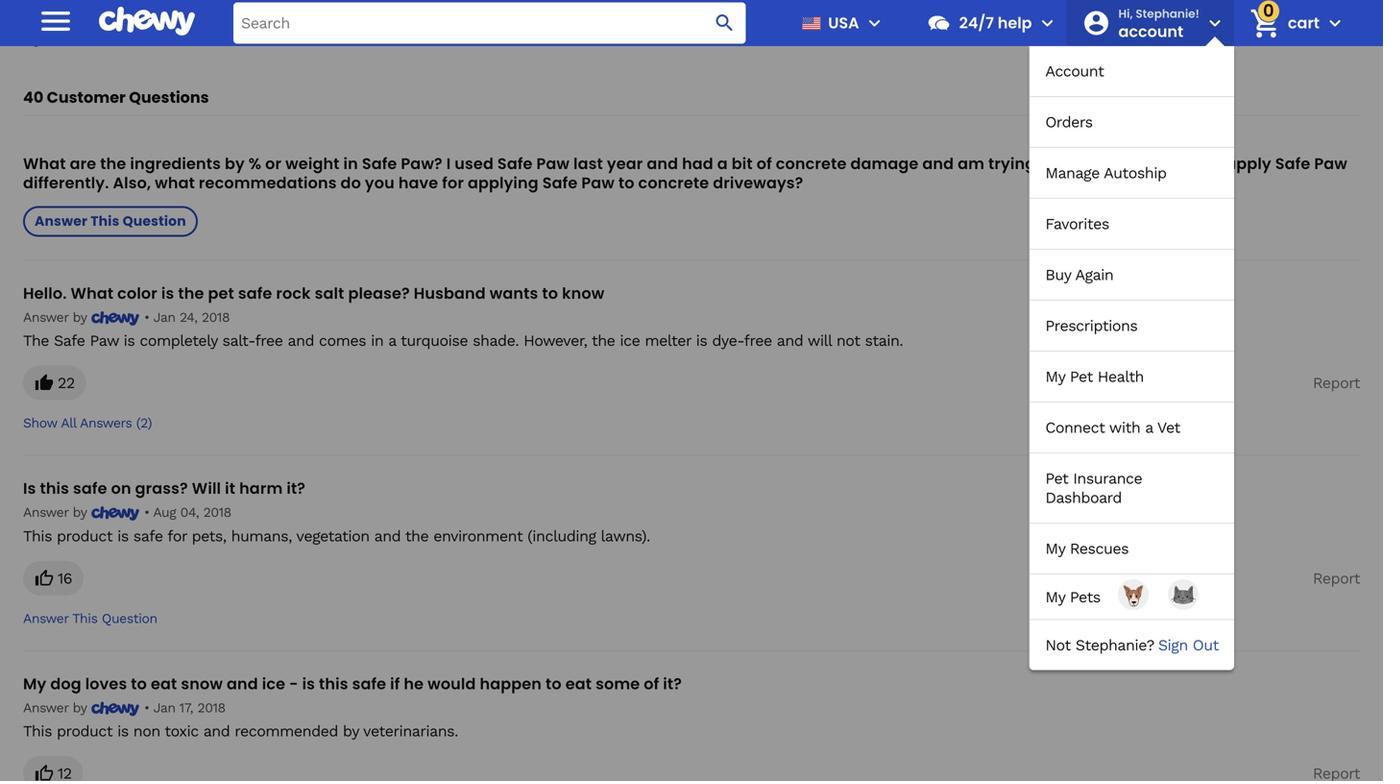 Task type: describe. For each thing, give the bounding box(es) containing it.
• jan 24, 2018
[[140, 310, 230, 325]]

safe down aug
[[133, 527, 163, 545]]

paw right 'apply'
[[1315, 153, 1348, 175]]

2 i from the left
[[1154, 153, 1159, 175]]

apply
[[1227, 153, 1272, 175]]

favorites
[[1046, 215, 1110, 233]]

harm
[[239, 478, 283, 499]]

a inside button
[[274, 29, 281, 45]]

1 horizontal spatial ice
[[620, 332, 640, 350]]

loves
[[85, 673, 127, 695]]

(including
[[528, 527, 596, 545]]

40
[[23, 87, 44, 108]]

24/7 help link
[[919, 0, 1033, 46]]

a inside what are the ingredients by % or weight in safe paw? i used safe paw last year and had a bit of concrete damage and am trying to figure out if i need to apply safe paw differently.  also, what recommedations do you have for applying safe paw to concrete driveways?
[[718, 153, 728, 175]]

rock
[[276, 283, 311, 304]]

melter
[[645, 332, 692, 350]]

show all answers (2)
[[23, 415, 152, 431]]

buy again link
[[1031, 250, 1235, 300]]

toxic
[[165, 722, 199, 740]]

not
[[1046, 636, 1071, 654]]

have
[[399, 172, 439, 194]]

what inside what are the ingredients by % or weight in safe paw? i used safe paw last year and had a bit of concrete damage and am trying to figure out if i need to apply safe paw differently.  also, what recommedations do you have for applying safe paw to concrete driveways?
[[23, 153, 66, 175]]

to right happen
[[546, 673, 562, 695]]

answer by for dog
[[23, 700, 91, 716]]

stain.
[[865, 332, 904, 350]]

if inside what are the ingredients by % or weight in safe paw? i used safe paw last year and had a bit of concrete damage and am trying to figure out if i need to apply safe paw differently.  also, what recommedations do you have for applying safe paw to concrete driveways?
[[1141, 153, 1151, 175]]

would
[[428, 673, 476, 695]]

and left am
[[923, 153, 955, 175]]

to right need in the right top of the page
[[1207, 153, 1223, 175]]

and left will
[[777, 332, 804, 350]]

cart link
[[1243, 0, 1321, 46]]

16
[[58, 569, 72, 587]]

also,
[[113, 172, 151, 194]]

to right last
[[619, 172, 635, 194]]

trying
[[989, 153, 1036, 175]]

dye-
[[712, 332, 745, 350]]

this product is non toxic and recommended by veterinarians.
[[23, 722, 458, 740]]

sign out link
[[1159, 636, 1219, 655]]

happen
[[480, 673, 542, 695]]

chewy image for loves
[[91, 702, 140, 716]]

chewy home image
[[99, 0, 195, 43]]

jan for to
[[153, 700, 175, 716]]

rescues
[[1071, 540, 1129, 558]]

with
[[1110, 419, 1141, 437]]

is right -
[[302, 673, 315, 695]]

environment
[[434, 527, 523, 545]]

to right loves
[[131, 673, 147, 695]]

to left figure
[[1040, 153, 1056, 175]]

this down dog
[[23, 722, 52, 740]]

0 horizontal spatial menu image
[[37, 2, 75, 40]]

0 horizontal spatial concrete
[[639, 172, 710, 194]]

chewy image for color
[[91, 311, 140, 326]]

my rescues link
[[1031, 524, 1235, 574]]

help
[[998, 12, 1033, 34]]

last
[[574, 153, 603, 175]]

aug
[[153, 505, 176, 521]]

what are the ingredients by % or weight in safe paw? i used safe paw last year and had a bit of concrete damage and am trying to figure out if i need to apply safe paw differently.  also, what recommedations do you have for applying safe paw to concrete driveways?
[[23, 153, 1348, 194]]

pet insurance dashboard
[[1046, 469, 1143, 507]]

safe right do
[[362, 153, 397, 175]]

1 free from the left
[[255, 332, 283, 350]]

buy again
[[1046, 266, 1114, 284]]

insurance
[[1074, 469, 1143, 488]]

connect
[[1046, 419, 1106, 437]]

by down the my dog loves to eat snow and ice - is this safe if he would happen to eat some of it?
[[343, 722, 359, 740]]

on
[[111, 478, 131, 499]]

completely
[[140, 332, 218, 350]]

22
[[58, 374, 75, 392]]

&
[[128, 24, 143, 51]]

this up 16 button
[[23, 527, 52, 545]]

0 horizontal spatial if
[[390, 673, 400, 695]]

16 button
[[23, 561, 84, 596]]

vet
[[1158, 419, 1181, 437]]

chewy image for safe
[[91, 507, 140, 521]]

connect with a vet
[[1046, 419, 1181, 437]]

answer for hello.
[[23, 310, 69, 325]]

the up the 24,
[[178, 283, 204, 304]]

0 horizontal spatial it?
[[287, 478, 306, 499]]

hello.
[[23, 283, 67, 304]]

items image
[[1249, 6, 1283, 40]]

lawns).
[[601, 527, 650, 545]]

am
[[958, 153, 985, 175]]

answer by for this
[[23, 505, 91, 521]]

the safe paw is completely salt-free and comes in a turquoise shade. however, the ice melter is dye-free and will not stain.
[[23, 332, 904, 350]]

is down color
[[124, 332, 135, 350]]

comes
[[319, 332, 366, 350]]

manage autoship
[[1046, 164, 1167, 182]]

please?
[[348, 283, 410, 304]]

2 eat from the left
[[566, 673, 592, 695]]

24/7 help
[[960, 12, 1033, 34]]

safe right 'apply'
[[1276, 153, 1311, 175]]

1 horizontal spatial pet
[[1071, 368, 1094, 386]]

is left non
[[117, 722, 129, 740]]

dashboard
[[1046, 489, 1123, 507]]

report button for is this safe on grass?  will it harm it?
[[1314, 561, 1361, 596]]

safe right pet
[[238, 283, 272, 304]]

and left comes
[[288, 332, 314, 350]]

color
[[117, 283, 158, 304]]

my pets link
[[1031, 575, 1235, 619]]

do
[[341, 172, 361, 194]]

by for safe
[[73, 505, 87, 521]]

in inside what are the ingredients by % or weight in safe paw? i used safe paw last year and had a bit of concrete damage and am trying to figure out if i need to apply safe paw differently.  also, what recommedations do you have for applying safe paw to concrete driveways?
[[344, 153, 358, 175]]

pets,
[[192, 527, 226, 545]]

safe right the on the top
[[54, 332, 85, 350]]

0 vertical spatial questions
[[23, 24, 123, 51]]

paw left last
[[537, 153, 570, 175]]

stephanie?
[[1076, 636, 1155, 654]]

paw?
[[401, 153, 443, 175]]

safe left on
[[73, 478, 107, 499]]

answer for is
[[23, 505, 69, 521]]

2018 for pet
[[202, 310, 230, 325]]

out
[[1193, 636, 1219, 654]]

recommedations
[[199, 172, 337, 194]]

again
[[1076, 266, 1114, 284]]

0 vertical spatial this
[[40, 478, 69, 499]]

is
[[23, 478, 36, 499]]

my for my rescues
[[1046, 540, 1066, 558]]

is down on
[[117, 527, 129, 545]]

question for the
[[123, 212, 186, 231]]

veterinarians.
[[363, 722, 458, 740]]

recommended
[[235, 722, 338, 740]]

humans,
[[231, 527, 292, 545]]

and right 'vegetation'
[[374, 527, 401, 545]]

the left environment
[[405, 527, 429, 545]]

answers for &
[[148, 24, 233, 51]]

customer
[[47, 87, 126, 108]]

and left had
[[647, 153, 679, 175]]

1 horizontal spatial questions
[[129, 87, 209, 108]]

is left dye-
[[696, 332, 708, 350]]

driveways?
[[713, 172, 804, 194]]

menu image inside usa dropdown button
[[864, 12, 887, 35]]

my pet health
[[1046, 368, 1145, 386]]

ask
[[248, 29, 270, 45]]

this down 16 button
[[72, 611, 98, 626]]

prescriptions
[[1046, 317, 1138, 335]]

answer down 16 button
[[23, 611, 69, 626]]

product for loves
[[57, 722, 113, 740]]

0 horizontal spatial ice
[[262, 673, 286, 695]]

by inside what are the ingredients by % or weight in safe paw? i used safe paw last year and had a bit of concrete damage and am trying to figure out if i need to apply safe paw differently.  also, what recommedations do you have for applying safe paw to concrete driveways?
[[225, 153, 245, 175]]

ingredients
[[130, 153, 221, 175]]

2 free from the left
[[745, 332, 773, 350]]

answer by for what
[[23, 310, 91, 325]]

the
[[23, 332, 49, 350]]

2018 for snow
[[197, 700, 226, 716]]



Task type: vqa. For each thing, say whether or not it's contained in the screenshot.
the top OCT
no



Task type: locate. For each thing, give the bounding box(es) containing it.
• for on
[[144, 505, 150, 521]]

1 vertical spatial answer this question button
[[23, 610, 157, 627]]

2 answer this question button from the top
[[23, 610, 157, 627]]

i left need in the right top of the page
[[1154, 153, 1159, 175]]

0 horizontal spatial i
[[447, 153, 451, 175]]

for inside what are the ingredients by % or weight in safe paw? i used safe paw last year and had a bit of concrete damage and am trying to figure out if i need to apply safe paw differently.  also, what recommedations do you have for applying safe paw to concrete driveways?
[[442, 172, 464, 194]]

my for my dog loves to eat snow and ice - is this safe if he would happen to eat some of it?
[[23, 673, 47, 695]]

1 vertical spatial questions
[[129, 87, 209, 108]]

my up connect
[[1046, 368, 1066, 386]]

0 vertical spatial in
[[344, 153, 358, 175]]

chewy image down loves
[[91, 702, 140, 716]]

2 • from the top
[[144, 505, 150, 521]]

0 horizontal spatial what
[[23, 153, 66, 175]]

0 horizontal spatial for
[[167, 527, 187, 545]]

answers right all
[[80, 415, 132, 431]]

answers
[[148, 24, 233, 51], [80, 415, 132, 431]]

answer this question
[[35, 212, 186, 231], [23, 611, 157, 626]]

the right are
[[100, 153, 126, 175]]

1 horizontal spatial for
[[442, 172, 464, 194]]

a left bit
[[718, 153, 728, 175]]

0 vertical spatial question
[[285, 29, 341, 45]]

1 horizontal spatial concrete
[[776, 153, 847, 175]]

in
[[344, 153, 358, 175], [371, 332, 384, 350]]

hi,
[[1119, 6, 1134, 21]]

manage autoship link
[[1031, 148, 1235, 198]]

1 eat from the left
[[151, 673, 177, 695]]

1 vertical spatial chewy image
[[91, 507, 140, 521]]

2018 for will
[[203, 505, 231, 521]]

chewy support image
[[927, 11, 952, 36]]

1 horizontal spatial eat
[[566, 673, 592, 695]]

this right -
[[319, 673, 349, 695]]

pet
[[208, 283, 234, 304]]

answer by down dog
[[23, 700, 91, 716]]

questions up customer
[[23, 24, 123, 51]]

2 jan from the top
[[153, 700, 175, 716]]

concrete left bit
[[639, 172, 710, 194]]

safe
[[362, 153, 397, 175], [498, 153, 533, 175], [1276, 153, 1311, 175], [543, 172, 578, 194], [54, 332, 85, 350]]

in left you
[[344, 153, 358, 175]]

pet insurance dashboard link
[[1031, 454, 1235, 523]]

answer this question down the 16
[[23, 611, 157, 626]]

it? right harm
[[287, 478, 306, 499]]

24/7
[[960, 12, 995, 34]]

account
[[1119, 20, 1184, 42]]

question up loves
[[102, 611, 157, 626]]

you
[[365, 172, 395, 194]]

if
[[1141, 153, 1151, 175], [390, 673, 400, 695]]

0 horizontal spatial this
[[40, 478, 69, 499]]

menu image right usa at the top right of the page
[[864, 12, 887, 35]]

report for is this safe on grass?  will it harm it?
[[1314, 569, 1361, 587]]

jan
[[153, 310, 175, 325], [153, 700, 175, 716]]

1 horizontal spatial in
[[371, 332, 384, 350]]

a left turquoise
[[389, 332, 396, 350]]

orders link
[[1031, 97, 1235, 147]]

04,
[[180, 505, 199, 521]]

2 vertical spatial answer by
[[23, 700, 91, 716]]

applying
[[468, 172, 539, 194]]

answer this question button down also,
[[23, 206, 198, 237]]

eat left some
[[566, 673, 592, 695]]

1 vertical spatial •
[[144, 505, 150, 521]]

-
[[289, 673, 299, 695]]

account
[[1046, 62, 1105, 80]]

this right the is
[[40, 478, 69, 499]]

pet inside pet insurance dashboard
[[1046, 469, 1069, 488]]

1 chewy image from the top
[[91, 311, 140, 326]]

•
[[144, 310, 150, 325], [144, 505, 150, 521], [144, 700, 150, 716]]

by
[[225, 153, 245, 175], [73, 310, 87, 325], [73, 505, 87, 521], [73, 700, 87, 716], [343, 722, 359, 740]]

in right comes
[[371, 332, 384, 350]]

1 answer this question button from the top
[[23, 206, 198, 237]]

by up 16 button
[[73, 505, 87, 521]]

favorites link
[[1031, 199, 1235, 249]]

for down • aug 04, 2018
[[167, 527, 187, 545]]

is this safe on grass?  will it harm it?
[[23, 478, 306, 499]]

to left know on the left
[[542, 283, 559, 304]]

my pets
[[1046, 588, 1101, 606]]

ask a question
[[248, 29, 341, 45]]

help menu image
[[1037, 12, 1060, 35]]

1 horizontal spatial if
[[1141, 153, 1151, 175]]

17,
[[179, 700, 193, 716]]

husband
[[414, 283, 486, 304]]

2 vertical spatial question
[[102, 611, 157, 626]]

menu image
[[37, 2, 75, 40], [864, 12, 887, 35]]

2018 down pet
[[202, 310, 230, 325]]

2 report button from the top
[[1314, 561, 1361, 596]]

0 vertical spatial jan
[[153, 310, 175, 325]]

2 answer by from the top
[[23, 505, 91, 521]]

weight
[[286, 153, 340, 175]]

1 i from the left
[[447, 153, 451, 175]]

0 vertical spatial report button
[[1314, 366, 1361, 400]]

ice
[[620, 332, 640, 350], [262, 673, 286, 695]]

by for loves
[[73, 700, 87, 716]]

manage
[[1046, 164, 1100, 182]]

submit search image
[[714, 12, 737, 35]]

0 vertical spatial pet
[[1071, 368, 1094, 386]]

1 horizontal spatial free
[[745, 332, 773, 350]]

my for my pet health
[[1046, 368, 1066, 386]]

and right toxic
[[203, 722, 230, 740]]

report button for hello. what color is the pet safe rock salt please? husband wants to know
[[1314, 366, 1361, 400]]

show all answers (2) button
[[23, 415, 152, 432]]

• for to
[[144, 700, 150, 716]]

0 vertical spatial answer by
[[23, 310, 91, 325]]

year
[[607, 153, 643, 175]]

show
[[23, 415, 57, 431]]

turquoise
[[401, 332, 468, 350]]

(2)
[[136, 415, 152, 431]]

1 vertical spatial this
[[319, 673, 349, 695]]

this
[[40, 478, 69, 499], [319, 673, 349, 695]]

1 answer by from the top
[[23, 310, 91, 325]]

answers inside show all answers (2) 'button'
[[80, 415, 132, 431]]

2 vertical spatial 2018
[[197, 700, 226, 716]]

1 vertical spatial report
[[1314, 569, 1361, 587]]

safe right applying
[[543, 172, 578, 194]]

0 horizontal spatial in
[[344, 153, 358, 175]]

salt
[[315, 283, 345, 304]]

by left %
[[225, 153, 245, 175]]

1 horizontal spatial of
[[757, 153, 772, 175]]

0 vertical spatial 2018
[[202, 310, 230, 325]]

answers right &
[[148, 24, 233, 51]]

1 report button from the top
[[1314, 366, 1361, 400]]

what left color
[[71, 283, 114, 304]]

1 horizontal spatial menu image
[[864, 12, 887, 35]]

my left pets
[[1046, 588, 1066, 606]]

is up • jan 24, 2018
[[161, 283, 174, 304]]

1 vertical spatial answer this question
[[23, 611, 157, 626]]

0 horizontal spatial pet
[[1046, 469, 1069, 488]]

jan for is
[[153, 310, 175, 325]]

eat up '• jan 17, 2018'
[[151, 673, 177, 695]]

0 vertical spatial answers
[[148, 24, 233, 51]]

ice left -
[[262, 673, 286, 695]]

vegetation
[[296, 527, 370, 545]]

3 answer by from the top
[[23, 700, 91, 716]]

• left aug
[[144, 505, 150, 521]]

0 vertical spatial report
[[1314, 374, 1361, 392]]

1 vertical spatial pet
[[1046, 469, 1069, 488]]

0 vertical spatial answer this question button
[[23, 206, 198, 237]]

product down dog
[[57, 722, 113, 740]]

safe left he
[[352, 673, 387, 695]]

had
[[682, 153, 714, 175]]

safe right used
[[498, 153, 533, 175]]

my left dog
[[23, 673, 47, 695]]

2018 right 17, on the bottom
[[197, 700, 226, 716]]

out
[[1111, 153, 1137, 175]]

1 jan from the top
[[153, 310, 175, 325]]

0 vertical spatial if
[[1141, 153, 1151, 175]]

product for safe
[[57, 527, 113, 545]]

1 vertical spatial if
[[390, 673, 400, 695]]

1 horizontal spatial answers
[[148, 24, 233, 51]]

• down color
[[144, 310, 150, 325]]

free left will
[[745, 332, 773, 350]]

for right the have
[[442, 172, 464, 194]]

however,
[[524, 332, 588, 350]]

of right some
[[644, 673, 660, 695]]

1 vertical spatial product
[[57, 722, 113, 740]]

0 horizontal spatial answers
[[80, 415, 132, 431]]

i
[[447, 153, 451, 175], [1154, 153, 1159, 175]]

3 chewy image from the top
[[91, 702, 140, 716]]

Product search field
[[234, 2, 746, 44]]

know
[[562, 283, 605, 304]]

ask a question button
[[248, 29, 341, 46]]

answer this question down also,
[[35, 212, 186, 231]]

is
[[161, 283, 174, 304], [124, 332, 135, 350], [696, 332, 708, 350], [117, 527, 129, 545], [302, 673, 315, 695], [117, 722, 129, 740]]

2 report from the top
[[1314, 569, 1361, 587]]

1 horizontal spatial it?
[[663, 673, 682, 695]]

1 product from the top
[[57, 527, 113, 545]]

question for answers
[[285, 29, 341, 45]]

question right ask
[[285, 29, 341, 45]]

2 chewy image from the top
[[91, 507, 140, 521]]

0 horizontal spatial eat
[[151, 673, 177, 695]]

• aug 04, 2018
[[140, 505, 231, 521]]

if right out
[[1141, 153, 1151, 175]]

0 horizontal spatial questions
[[23, 24, 123, 51]]

answers for all
[[80, 415, 132, 431]]

1 vertical spatial for
[[167, 527, 187, 545]]

of inside what are the ingredients by % or weight in safe paw? i used safe paw last year and had a bit of concrete damage and am trying to figure out if i need to apply safe paw differently.  also, what recommedations do you have for applying safe paw to concrete driveways?
[[757, 153, 772, 175]]

salt-
[[223, 332, 255, 350]]

by for color
[[73, 310, 87, 325]]

concrete right bit
[[776, 153, 847, 175]]

0 vertical spatial what
[[23, 153, 66, 175]]

• jan 17, 2018
[[140, 700, 226, 716]]

paw
[[537, 153, 570, 175], [1315, 153, 1348, 175], [582, 172, 615, 194], [90, 332, 119, 350]]

• up non
[[144, 700, 150, 716]]

account menu image
[[1204, 12, 1227, 35]]

paw right applying
[[582, 172, 615, 194]]

1 vertical spatial question
[[123, 212, 186, 231]]

1 horizontal spatial i
[[1154, 153, 1159, 175]]

this down also,
[[91, 212, 120, 231]]

shade.
[[473, 332, 519, 350]]

3 • from the top
[[144, 700, 150, 716]]

1 vertical spatial of
[[644, 673, 660, 695]]

answer by down hello. at the top
[[23, 310, 91, 325]]

it?
[[287, 478, 306, 499], [663, 673, 682, 695]]

1 vertical spatial what
[[71, 283, 114, 304]]

Search text field
[[234, 2, 746, 44]]

0 vertical spatial for
[[442, 172, 464, 194]]

1 • from the top
[[144, 310, 150, 325]]

i left used
[[447, 153, 451, 175]]

0 vertical spatial of
[[757, 153, 772, 175]]

questions up ingredients
[[129, 87, 209, 108]]

he
[[404, 673, 424, 695]]

autoship
[[1104, 164, 1167, 182]]

answer down dog
[[23, 700, 69, 716]]

this product is safe for pets, humans, vegetation and the environment (including lawns).
[[23, 527, 650, 545]]

a right ask
[[274, 29, 281, 45]]

paw down color
[[90, 332, 119, 350]]

product up the 16
[[57, 527, 113, 545]]

2 vertical spatial •
[[144, 700, 150, 716]]

1 horizontal spatial what
[[71, 283, 114, 304]]

0 vertical spatial chewy image
[[91, 311, 140, 326]]

2 vertical spatial chewy image
[[91, 702, 140, 716]]

if left he
[[390, 673, 400, 695]]

my for my pets
[[1046, 588, 1066, 606]]

my pet health link
[[1031, 352, 1235, 402]]

cart menu image
[[1324, 12, 1347, 35]]

pet up dashboard
[[1046, 469, 1069, 488]]

1 horizontal spatial this
[[319, 673, 349, 695]]

0 horizontal spatial of
[[644, 673, 660, 695]]

chewy image down on
[[91, 507, 140, 521]]

answer for my
[[23, 700, 69, 716]]

question down what
[[123, 212, 186, 231]]

1 vertical spatial 2018
[[203, 505, 231, 521]]

what left are
[[23, 153, 66, 175]]

hi, stephanie! account
[[1119, 6, 1200, 42]]

24,
[[180, 310, 198, 325]]

1 vertical spatial jan
[[153, 700, 175, 716]]

2 product from the top
[[57, 722, 113, 740]]

the inside what are the ingredients by % or weight in safe paw? i used safe paw last year and had a bit of concrete damage and am trying to figure out if i need to apply safe paw differently.  also, what recommedations do you have for applying safe paw to concrete driveways?
[[100, 153, 126, 175]]

%
[[249, 153, 262, 175]]

or
[[265, 153, 282, 175]]

free
[[255, 332, 283, 350], [745, 332, 773, 350]]

0 horizontal spatial free
[[255, 332, 283, 350]]

it? right some
[[663, 673, 682, 695]]

report button
[[1314, 366, 1361, 400], [1314, 561, 1361, 596]]

differently.
[[23, 172, 109, 194]]

damage
[[851, 153, 919, 175]]

• for is
[[144, 310, 150, 325]]

and right snow
[[227, 673, 258, 695]]

menu image up 40
[[37, 2, 75, 40]]

questions & answers
[[23, 24, 233, 51]]

1 report from the top
[[1314, 374, 1361, 392]]

0 vertical spatial product
[[57, 527, 113, 545]]

answer down differently.
[[35, 212, 88, 231]]

0 vertical spatial ice
[[620, 332, 640, 350]]

pet left the health
[[1071, 368, 1094, 386]]

0 vertical spatial it?
[[287, 478, 306, 499]]

question
[[285, 29, 341, 45], [123, 212, 186, 231], [102, 611, 157, 626]]

orders
[[1046, 113, 1093, 131]]

2018 up pets,
[[203, 505, 231, 521]]

jan left the 24,
[[153, 310, 175, 325]]

what
[[23, 153, 66, 175], [71, 283, 114, 304]]

some
[[596, 673, 640, 695]]

the
[[100, 153, 126, 175], [178, 283, 204, 304], [592, 332, 616, 350], [405, 527, 429, 545]]

the right however, at the left top
[[592, 332, 616, 350]]

will
[[192, 478, 221, 499]]

sign
[[1159, 636, 1189, 654]]

snow
[[181, 673, 223, 695]]

1 vertical spatial report button
[[1314, 561, 1361, 596]]

of right bit
[[757, 153, 772, 175]]

pets
[[1071, 588, 1101, 606]]

bit
[[732, 153, 753, 175]]

1 vertical spatial answers
[[80, 415, 132, 431]]

1 vertical spatial it?
[[663, 673, 682, 695]]

chewy image
[[91, 311, 140, 326], [91, 507, 140, 521], [91, 702, 140, 716]]

not stephanie? sign out
[[1046, 636, 1219, 654]]

free down rock
[[255, 332, 283, 350]]

ice left melter in the left of the page
[[620, 332, 640, 350]]

report for hello. what color is the pet safe rock salt please? husband wants to know
[[1314, 374, 1361, 392]]

a left vet
[[1146, 419, 1154, 437]]

chewy image down color
[[91, 311, 140, 326]]

0 vertical spatial •
[[144, 310, 150, 325]]

1 vertical spatial in
[[371, 332, 384, 350]]

all
[[61, 415, 76, 431]]

0 vertical spatial answer this question
[[35, 212, 186, 231]]

a
[[274, 29, 281, 45], [718, 153, 728, 175], [389, 332, 396, 350], [1146, 419, 1154, 437]]

and
[[647, 153, 679, 175], [923, 153, 955, 175], [288, 332, 314, 350], [777, 332, 804, 350], [374, 527, 401, 545], [227, 673, 258, 695], [203, 722, 230, 740]]

question inside button
[[285, 29, 341, 45]]

1 vertical spatial answer by
[[23, 505, 91, 521]]

1 vertical spatial ice
[[262, 673, 286, 695]]



